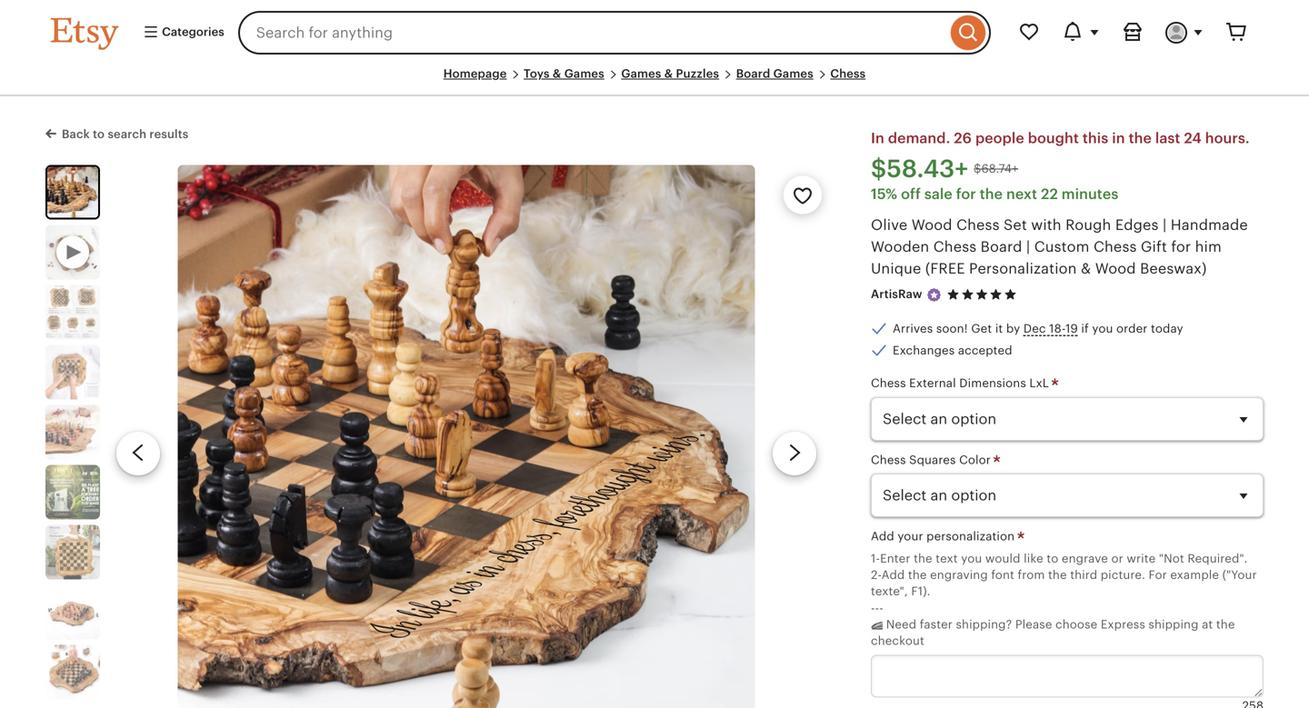 Task type: locate. For each thing, give the bounding box(es) containing it.
15%
[[871, 186, 898, 202]]

demand.
[[888, 130, 951, 147]]

| up gift
[[1163, 217, 1167, 233]]

board
[[736, 67, 771, 80], [981, 238, 1022, 255]]

games left chess link
[[773, 67, 814, 80]]

for
[[956, 186, 976, 202], [1171, 238, 1191, 255]]

board games link
[[736, 67, 814, 80]]

the
[[1129, 130, 1152, 147], [980, 186, 1003, 202], [914, 552, 933, 565], [908, 568, 927, 582], [1048, 568, 1067, 582], [1216, 618, 1235, 632]]

0 horizontal spatial wood
[[912, 217, 953, 233]]

None search field
[[238, 11, 991, 55]]

0 vertical spatial board
[[736, 67, 771, 80]]

unique olive wood chess sets. handcrafted and one-of-a-kind, these chess boards with black square and pieces are a must-have for any chess enthusiast.
free personalization option available. image
[[45, 645, 100, 699]]

2 horizontal spatial games
[[773, 67, 814, 80]]

1 horizontal spatial to
[[1047, 552, 1059, 565]]

26
[[954, 130, 972, 147]]

chess down 15% off sale for the next 22 minutes on the top of page
[[957, 217, 1000, 233]]

add
[[871, 530, 895, 543], [882, 568, 905, 582]]

in
[[1112, 130, 1125, 147]]

0 horizontal spatial to
[[93, 127, 105, 141]]

chess inside menu bar
[[831, 67, 866, 80]]

the down $68.74+
[[980, 186, 1003, 202]]

1 games from the left
[[564, 67, 605, 80]]

accepted
[[958, 344, 1013, 357]]

0 vertical spatial to
[[93, 127, 105, 141]]

menu bar containing homepage
[[51, 65, 1258, 97]]

1 horizontal spatial you
[[1092, 322, 1113, 335]]

handmade olive wood chess set. it comes with a rustic board with unique, rough edges, and handcarved wooden chess pieces with beautiful imperfections.
 a perfect personalized gift for chess enthusiasts. image
[[178, 165, 755, 708], [47, 167, 98, 218]]

$58.43+ $68.74+
[[871, 155, 1018, 182]]

toys
[[524, 67, 550, 80]]

0 vertical spatial you
[[1092, 322, 1113, 335]]

0 vertical spatial wood
[[912, 217, 953, 233]]

games & puzzles link
[[621, 67, 719, 80]]

bought
[[1028, 130, 1079, 147]]

picture.
[[1101, 568, 1146, 582]]

arrives
[[893, 322, 933, 335]]

1 horizontal spatial board
[[981, 238, 1022, 255]]

exchanges accepted
[[893, 344, 1013, 357]]

search
[[108, 127, 147, 141]]

with
[[1031, 217, 1062, 233]]

1 vertical spatial wood
[[1095, 260, 1136, 277]]

1 vertical spatial board
[[981, 238, 1022, 255]]

wood down sale
[[912, 217, 953, 233]]

chess up (free
[[934, 238, 977, 255]]

custom
[[1034, 238, 1090, 255]]

board down the set
[[981, 238, 1022, 255]]

chess link
[[831, 67, 866, 80]]

& right the toys
[[553, 67, 561, 80]]

chess left squares
[[871, 453, 906, 467]]

dimensions:
full board 
- 55 cm (21.6 inch)
playing square:
- 50mm (1.96 inch) image
[[45, 525, 100, 579]]

1 vertical spatial you
[[961, 552, 982, 565]]

personalization
[[927, 530, 1015, 543]]

handmade
[[1171, 217, 1248, 233]]

him
[[1195, 238, 1222, 255]]

none search field inside categories banner
[[238, 11, 991, 55]]

1 vertical spatial for
[[1171, 238, 1191, 255]]

chess external dimensions lxl
[[871, 377, 1053, 390]]

you up engraving
[[961, 552, 982, 565]]

games down categories banner
[[621, 67, 662, 80]]

chess left external
[[871, 377, 906, 390]]

|
[[1163, 217, 1167, 233], [1026, 238, 1030, 255]]

wood down edges
[[1095, 260, 1136, 277]]

0 vertical spatial for
[[956, 186, 976, 202]]

results
[[150, 127, 189, 141]]

games & puzzles
[[621, 67, 719, 80]]

0 vertical spatial add
[[871, 530, 895, 543]]

squares
[[909, 453, 956, 467]]

homepage
[[443, 67, 507, 80]]

to right back
[[93, 127, 105, 141]]

Add your personalization text field
[[871, 655, 1264, 698]]

games
[[564, 67, 605, 80], [621, 67, 662, 80], [773, 67, 814, 80]]

2 - from the left
[[875, 601, 879, 615]]

2 horizontal spatial &
[[1081, 260, 1091, 277]]

artisraw link
[[871, 288, 923, 301]]

dimensions
[[960, 377, 1026, 390]]

edges
[[1116, 217, 1159, 233]]

add down enter
[[882, 568, 905, 582]]

please
[[1015, 618, 1052, 632]]

1 horizontal spatial games
[[621, 67, 662, 80]]

board right puzzles
[[736, 67, 771, 80]]

0 horizontal spatial handmade olive wood chess set. it comes with a rustic board with unique, rough edges, and handcarved wooden chess pieces with beautiful imperfections.
 a perfect personalized gift for chess enthusiasts. image
[[47, 167, 98, 218]]

choose
[[1056, 618, 1098, 632]]

you
[[1092, 322, 1113, 335], [961, 552, 982, 565]]

you right if
[[1092, 322, 1113, 335]]

| up personalization
[[1026, 238, 1030, 255]]

18-
[[1049, 322, 1066, 335]]

0 horizontal spatial you
[[961, 552, 982, 565]]

engraving
[[930, 568, 988, 582]]

& down custom
[[1081, 260, 1091, 277]]

menu bar
[[51, 65, 1258, 97]]

1-enter the text you would like to engrave or write "not required". 2-add the engraving font from the third picture. for example ("your texte", f1). --- 🚄 need faster shipping? please choose express shipping at the checkout
[[871, 552, 1257, 648]]

for inside olive wood chess set with rough edges | handmade wooden chess board | custom chess gift for him unique (free personalization & wood beeswax)
[[1171, 238, 1191, 255]]

enter
[[880, 552, 911, 565]]

0 horizontal spatial |
[[1026, 238, 1030, 255]]

would
[[986, 552, 1021, 565]]

chess down edges
[[1094, 238, 1137, 255]]

& inside olive wood chess set with rough edges | handmade wooden chess board | custom chess gift for him unique (free personalization & wood beeswax)
[[1081, 260, 1091, 277]]

example
[[1171, 568, 1219, 582]]

hours.
[[1205, 130, 1250, 147]]

-
[[871, 601, 875, 615], [875, 601, 879, 615], [879, 601, 884, 615]]

you inside 1-enter the text you would like to engrave or write "not required". 2-add the engraving font from the third picture. for example ("your texte", f1). --- 🚄 need faster shipping? please choose express shipping at the checkout
[[961, 552, 982, 565]]

1 horizontal spatial for
[[1171, 238, 1191, 255]]

handcrafted rustic chess set from olive wood. unique, rough-edge design for an authentic feel. includes wooden chess board and handcraved chess pieces with beautiful imperfections. the board squares are red. image
[[45, 405, 100, 459]]

for up beeswax)
[[1171, 238, 1191, 255]]

1 horizontal spatial &
[[664, 67, 673, 80]]

0 horizontal spatial &
[[553, 67, 561, 80]]

free personalization option. 6 different fonts available. image
[[45, 345, 100, 399]]

need
[[886, 618, 917, 632]]

chess right board games
[[831, 67, 866, 80]]

3 games from the left
[[773, 67, 814, 80]]

1 horizontal spatial |
[[1163, 217, 1167, 233]]

2 games from the left
[[621, 67, 662, 80]]

color
[[959, 453, 991, 467]]

for right sale
[[956, 186, 976, 202]]

& left puzzles
[[664, 67, 673, 80]]

f1).
[[911, 585, 931, 598]]

required".
[[1188, 552, 1248, 565]]

add up the 1-
[[871, 530, 895, 543]]

("your
[[1223, 568, 1257, 582]]

last
[[1156, 130, 1181, 147]]

chess
[[831, 67, 866, 80], [957, 217, 1000, 233], [934, 238, 977, 255], [1094, 238, 1137, 255], [871, 377, 906, 390], [871, 453, 906, 467]]

1 vertical spatial to
[[1047, 552, 1059, 565]]

to right like
[[1047, 552, 1059, 565]]

back to search results
[[62, 127, 189, 141]]

0 horizontal spatial games
[[564, 67, 605, 80]]

to
[[93, 127, 105, 141], [1047, 552, 1059, 565]]

the right at
[[1216, 618, 1235, 632]]

1 vertical spatial add
[[882, 568, 905, 582]]

today
[[1151, 322, 1184, 335]]

games down search for anything text field
[[564, 67, 605, 80]]



Task type: vqa. For each thing, say whether or not it's contained in the screenshot.
UNAVAILABLE. at the left of the page
no



Task type: describe. For each thing, give the bounding box(es) containing it.
back
[[62, 127, 90, 141]]

like
[[1024, 552, 1044, 565]]

the right in
[[1129, 130, 1152, 147]]

we are engaged with trees for the future in the planting of a tree for each order!
artisraw was chosen as the best artisan olive wood products company in north africa by mea markets. image
[[45, 465, 100, 519]]

at
[[1202, 618, 1213, 632]]

third
[[1070, 568, 1098, 582]]

puzzles
[[676, 67, 719, 80]]

in
[[871, 130, 885, 147]]

1-
[[871, 552, 880, 565]]

0 vertical spatial |
[[1163, 217, 1167, 233]]

1 horizontal spatial handmade olive wood chess set. it comes with a rustic board with unique, rough edges, and handcarved wooden chess pieces with beautiful imperfections.
 a perfect personalized gift for chess enthusiasts. image
[[178, 165, 755, 708]]

2-
[[871, 568, 882, 582]]

olive
[[871, 217, 908, 233]]

your
[[898, 530, 923, 543]]

olive wood chess set with rough edges | handmade wooden chess board | custom chess gift for him unique (free personalization & wood beeswax)
[[871, 217, 1248, 277]]

chess squares color
[[871, 453, 994, 467]]

to inside 1-enter the text you would like to engrave or write "not required". 2-add the engraving font from the third picture. for example ("your texte", f1). --- 🚄 need faster shipping? please choose express shipping at the checkout
[[1047, 552, 1059, 565]]

text
[[936, 552, 958, 565]]

19
[[1066, 322, 1078, 335]]

the left text
[[914, 552, 933, 565]]

exchanges
[[893, 344, 955, 357]]

in demand. 26 people bought this in the last 24 hours.
[[871, 130, 1250, 147]]

handmade olive wood chess set with a natural-edged board with red squares, and hand-carved pieces. ideal as a special gift for chess lovers. image
[[45, 585, 100, 639]]

engrave
[[1062, 552, 1108, 565]]

categories banner
[[18, 0, 1291, 65]]

back to search results link
[[45, 124, 189, 143]]

3 - from the left
[[879, 601, 884, 615]]

or
[[1112, 552, 1124, 565]]

add your personalization
[[871, 530, 1018, 543]]

toys & games link
[[524, 67, 605, 80]]

by
[[1006, 322, 1021, 335]]

order
[[1117, 322, 1148, 335]]

"not
[[1159, 552, 1185, 565]]

board inside olive wood chess set with rough edges | handmade wooden chess board | custom chess gift for him unique (free personalization & wood beeswax)
[[981, 238, 1022, 255]]

the left third
[[1048, 568, 1067, 582]]

this
[[1083, 130, 1109, 147]]

& for games
[[664, 67, 673, 80]]

wooden
[[871, 238, 930, 255]]

1 vertical spatial |
[[1026, 238, 1030, 255]]

shipping
[[1149, 618, 1199, 632]]

& for toys
[[553, 67, 561, 80]]

board games
[[736, 67, 814, 80]]

minutes
[[1062, 186, 1119, 202]]

star_seller image
[[926, 287, 943, 303]]

font
[[991, 568, 1015, 582]]

0 horizontal spatial board
[[736, 67, 771, 80]]

(free
[[925, 260, 965, 277]]

beeswax)
[[1140, 260, 1207, 277]]

lxl
[[1030, 377, 1049, 390]]

unique
[[871, 260, 921, 277]]

external
[[909, 377, 956, 390]]

1 horizontal spatial wood
[[1095, 260, 1136, 277]]

🚄
[[871, 618, 883, 632]]

artisraw
[[871, 288, 923, 301]]

checkout
[[871, 634, 925, 648]]

$58.43+
[[871, 155, 968, 182]]

soon! get
[[936, 322, 992, 335]]

arrives soon! get it by dec 18-19 if you order today
[[893, 322, 1184, 335]]

set
[[1004, 217, 1027, 233]]

it
[[995, 322, 1003, 335]]

the up "f1)."
[[908, 568, 927, 582]]

write
[[1127, 552, 1156, 565]]

rough
[[1066, 217, 1112, 233]]

Search for anything text field
[[238, 11, 947, 55]]

add inside 1-enter the text you would like to engrave or write "not required". 2-add the engraving font from the third picture. for example ("your texte", f1). --- 🚄 need faster shipping? please choose express shipping at the checkout
[[882, 568, 905, 582]]

texte",
[[871, 585, 908, 598]]

categories
[[159, 25, 224, 39]]

homepage link
[[443, 67, 507, 80]]

personalization
[[969, 260, 1077, 277]]

1 - from the left
[[871, 601, 875, 615]]

sale
[[925, 186, 953, 202]]

15% off sale for the next 22 minutes
[[871, 186, 1119, 202]]

faster
[[920, 618, 953, 632]]

express
[[1101, 618, 1146, 632]]

for
[[1149, 568, 1167, 582]]

22
[[1041, 186, 1058, 202]]

olive wood chess set with rough edges handmade wooden chess image 2 image
[[45, 285, 100, 339]]

if
[[1082, 322, 1089, 335]]

people
[[976, 130, 1025, 147]]

toys & games
[[524, 67, 605, 80]]

24
[[1184, 130, 1202, 147]]

next
[[1007, 186, 1038, 202]]

0 horizontal spatial for
[[956, 186, 976, 202]]

gift
[[1141, 238, 1167, 255]]

shipping?
[[956, 618, 1012, 632]]



